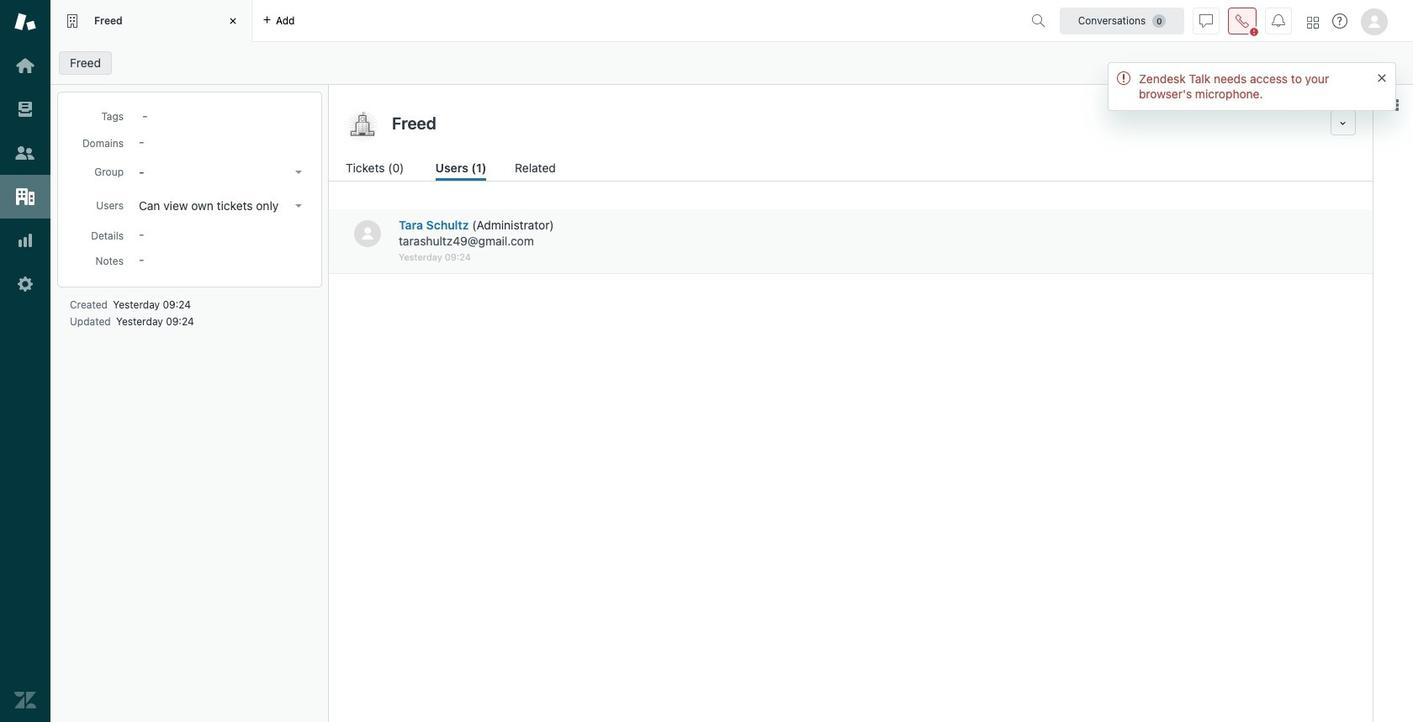 Task type: vqa. For each thing, say whether or not it's contained in the screenshot.
(opens in a new tab) icon
no



Task type: describe. For each thing, give the bounding box(es) containing it.
customers image
[[14, 142, 36, 164]]

zendesk image
[[14, 690, 36, 712]]

close image
[[225, 13, 241, 29]]

secondary element
[[50, 46, 1413, 80]]

apps image
[[1386, 98, 1400, 112]]

1 arrow down image from the top
[[295, 171, 302, 174]]

main element
[[0, 0, 50, 723]]

admin image
[[14, 273, 36, 295]]

reporting image
[[14, 230, 36, 252]]

zendesk support image
[[14, 11, 36, 33]]



Task type: locate. For each thing, give the bounding box(es) containing it.
0 vertical spatial arrow down image
[[295, 171, 302, 174]]

button displays agent's chat status as invisible. image
[[1200, 14, 1213, 27]]

- field
[[135, 106, 309, 124]]

views image
[[14, 98, 36, 120]]

None text field
[[387, 110, 1324, 135]]

zendesk products image
[[1307, 16, 1319, 28]]

tabs tab list
[[50, 0, 1025, 42]]

get started image
[[14, 55, 36, 77]]

notifications image
[[1272, 14, 1285, 27]]

icon_org image
[[346, 110, 379, 144]]

tab
[[50, 0, 252, 42]]

organizations image
[[14, 186, 36, 208]]

get help image
[[1332, 13, 1348, 29]]

arrow down image
[[295, 171, 302, 174], [295, 204, 302, 208]]

1 vertical spatial arrow down image
[[295, 204, 302, 208]]

2 arrow down image from the top
[[295, 204, 302, 208]]



